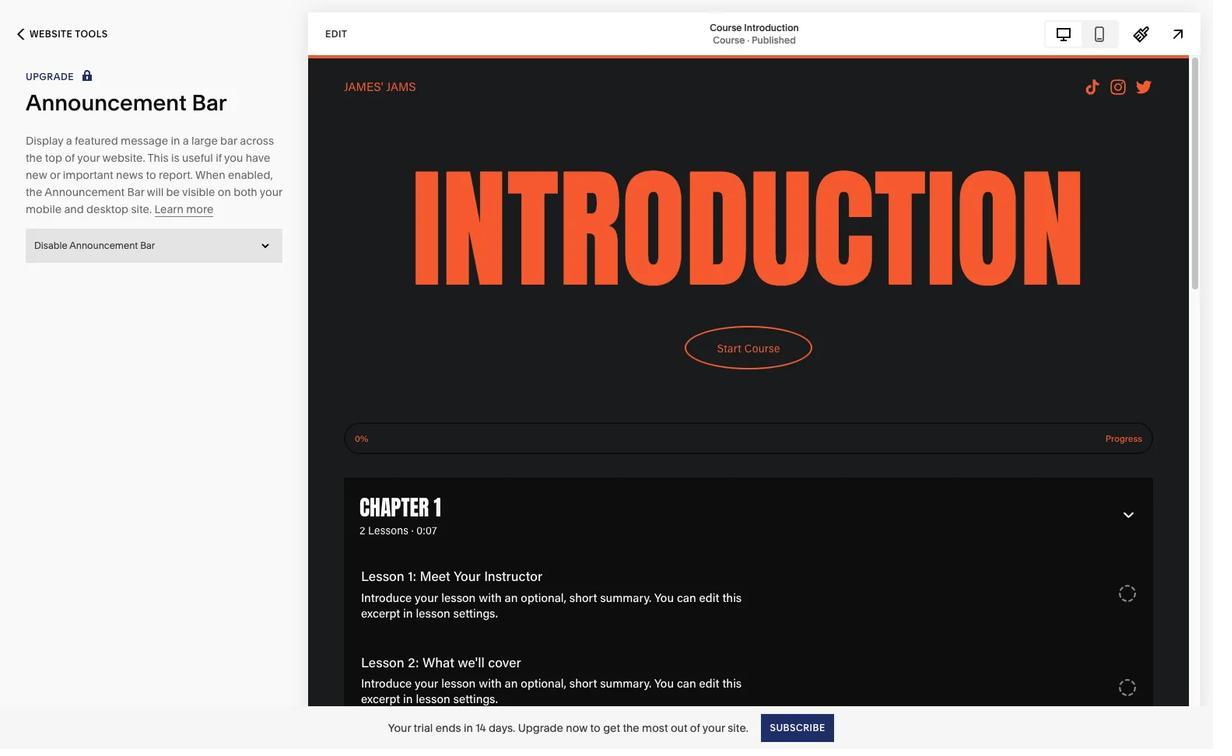 Task type: describe. For each thing, give the bounding box(es) containing it.
more
[[186, 202, 214, 216]]

enabled,
[[228, 168, 273, 182]]

of inside display a featured message in a large bar across the top of your website. this is useful if you have new or important news to report. when enabled, the announcement bar will be visible on both your mobile and desktop site.
[[65, 151, 75, 165]]

bar inside display a featured message in a large bar across the top of your website. this is useful if you have new or important news to report. when enabled, the announcement bar will be visible on both your mobile and desktop site.
[[127, 185, 144, 199]]

2 a from the left
[[183, 134, 189, 148]]

now
[[566, 721, 588, 735]]

both
[[234, 185, 257, 199]]

to inside display a featured message in a large bar across the top of your website. this is useful if you have new or important news to report. when enabled, the announcement bar will be visible on both your mobile and desktop site.
[[146, 168, 156, 182]]

1 a from the left
[[66, 134, 72, 148]]

mobile
[[26, 202, 62, 216]]

trial
[[414, 721, 433, 735]]

disable
[[34, 240, 67, 251]]

new
[[26, 168, 47, 182]]

message
[[121, 134, 168, 148]]

featured
[[75, 134, 118, 148]]

1 vertical spatial course
[[713, 34, 745, 46]]

edit
[[325, 28, 348, 39]]

report.
[[159, 168, 193, 182]]

0 vertical spatial the
[[26, 151, 42, 165]]

most
[[642, 721, 668, 735]]

website.
[[102, 151, 145, 165]]

display
[[26, 134, 63, 148]]

2 vertical spatial the
[[623, 721, 640, 735]]

upgrade button
[[26, 69, 96, 86]]

bar
[[220, 134, 237, 148]]

0 vertical spatial bar
[[192, 90, 227, 116]]

your trial ends in 14 days. upgrade now to get the most out of your site.
[[388, 721, 749, 735]]

2 horizontal spatial your
[[703, 721, 725, 735]]

2 vertical spatial announcement
[[69, 240, 138, 251]]

large
[[191, 134, 218, 148]]

be
[[166, 185, 180, 199]]

is
[[171, 151, 179, 165]]

desktop
[[86, 202, 128, 216]]

announcement inside display a featured message in a large bar across the top of your website. this is useful if you have new or important news to report. when enabled, the announcement bar will be visible on both your mobile and desktop site.
[[45, 185, 125, 199]]

1 vertical spatial of
[[690, 721, 700, 735]]

in inside display a featured message in a large bar across the top of your website. this is useful if you have new or important news to report. when enabled, the announcement bar will be visible on both your mobile and desktop site.
[[171, 134, 180, 148]]

get
[[603, 721, 620, 735]]

·
[[747, 34, 750, 46]]

visible
[[182, 185, 215, 199]]



Task type: locate. For each thing, give the bounding box(es) containing it.
upgrade
[[26, 71, 74, 83], [518, 721, 564, 735]]

0 vertical spatial site.
[[131, 202, 152, 216]]

upgrade inside "button"
[[26, 71, 74, 83]]

to up will
[[146, 168, 156, 182]]

tab list
[[1046, 21, 1118, 46]]

disable announcement bar
[[34, 240, 155, 251]]

bar up large
[[192, 90, 227, 116]]

website
[[30, 28, 73, 40]]

across
[[240, 134, 274, 148]]

0 vertical spatial in
[[171, 134, 180, 148]]

of right top
[[65, 151, 75, 165]]

1 horizontal spatial your
[[260, 185, 282, 199]]

in up is
[[171, 134, 180, 148]]

your
[[388, 721, 411, 735]]

1 horizontal spatial site.
[[728, 721, 749, 735]]

2 vertical spatial your
[[703, 721, 725, 735]]

announcement down desktop on the left of page
[[69, 240, 138, 251]]

0 horizontal spatial site.
[[131, 202, 152, 216]]

introduction
[[744, 21, 799, 33]]

site. down will
[[131, 202, 152, 216]]

course introduction course · published
[[710, 21, 799, 46]]

out
[[671, 721, 688, 735]]

14
[[476, 721, 486, 735]]

tools
[[75, 28, 108, 40]]

1 vertical spatial site.
[[728, 721, 749, 735]]

ends
[[436, 721, 461, 735]]

will
[[147, 185, 164, 199]]

in
[[171, 134, 180, 148], [464, 721, 473, 735]]

subscribe
[[770, 722, 825, 734]]

the right get
[[623, 721, 640, 735]]

when
[[195, 168, 225, 182]]

1 vertical spatial your
[[260, 185, 282, 199]]

top
[[45, 151, 62, 165]]

0 vertical spatial your
[[77, 151, 100, 165]]

2 vertical spatial bar
[[140, 240, 155, 251]]

the
[[26, 151, 42, 165], [26, 185, 42, 199], [623, 721, 640, 735]]

to
[[146, 168, 156, 182], [590, 721, 601, 735]]

subscribe button
[[761, 714, 834, 742]]

edit button
[[315, 19, 358, 48]]

0 vertical spatial course
[[710, 21, 742, 33]]

1 vertical spatial announcement
[[45, 185, 125, 199]]

important
[[63, 168, 113, 182]]

or
[[50, 168, 60, 182]]

upgrade down website
[[26, 71, 74, 83]]

1 vertical spatial in
[[464, 721, 473, 735]]

0 vertical spatial announcement
[[26, 90, 187, 116]]

have
[[246, 151, 270, 165]]

1 horizontal spatial in
[[464, 721, 473, 735]]

this
[[148, 151, 169, 165]]

your up important
[[77, 151, 100, 165]]

site.
[[131, 202, 152, 216], [728, 721, 749, 735]]

the up "new" at left
[[26, 151, 42, 165]]

your right out
[[703, 721, 725, 735]]

0 horizontal spatial a
[[66, 134, 72, 148]]

on
[[218, 185, 231, 199]]

upgrade left now
[[518, 721, 564, 735]]

learn more link
[[155, 202, 214, 217]]

your
[[77, 151, 100, 165], [260, 185, 282, 199], [703, 721, 725, 735]]

1 vertical spatial upgrade
[[518, 721, 564, 735]]

announcement bar
[[26, 90, 227, 116]]

if
[[216, 151, 222, 165]]

0 horizontal spatial upgrade
[[26, 71, 74, 83]]

1 vertical spatial the
[[26, 185, 42, 199]]

1 horizontal spatial a
[[183, 134, 189, 148]]

1 horizontal spatial of
[[690, 721, 700, 735]]

in left 14
[[464, 721, 473, 735]]

news
[[116, 168, 143, 182]]

you
[[224, 151, 243, 165]]

bar down news
[[127, 185, 144, 199]]

site. right out
[[728, 721, 749, 735]]

0 vertical spatial to
[[146, 168, 156, 182]]

1 horizontal spatial to
[[590, 721, 601, 735]]

site. inside display a featured message in a large bar across the top of your website. this is useful if you have new or important news to report. when enabled, the announcement bar will be visible on both your mobile and desktop site.
[[131, 202, 152, 216]]

to left get
[[590, 721, 601, 735]]

0 vertical spatial upgrade
[[26, 71, 74, 83]]

learn more
[[155, 202, 214, 216]]

display a featured message in a large bar across the top of your website. this is useful if you have new or important news to report. when enabled, the announcement bar will be visible on both your mobile and desktop site.
[[26, 134, 282, 216]]

of
[[65, 151, 75, 165], [690, 721, 700, 735]]

1 vertical spatial bar
[[127, 185, 144, 199]]

a
[[66, 134, 72, 148], [183, 134, 189, 148]]

0 horizontal spatial your
[[77, 151, 100, 165]]

0 horizontal spatial to
[[146, 168, 156, 182]]

useful
[[182, 151, 213, 165]]

your right "both"
[[260, 185, 282, 199]]

1 vertical spatial to
[[590, 721, 601, 735]]

0 vertical spatial of
[[65, 151, 75, 165]]

announcement up featured
[[26, 90, 187, 116]]

announcement
[[26, 90, 187, 116], [45, 185, 125, 199], [69, 240, 138, 251]]

bar down learn
[[140, 240, 155, 251]]

a left large
[[183, 134, 189, 148]]

website tools
[[30, 28, 108, 40]]

bar
[[192, 90, 227, 116], [127, 185, 144, 199], [140, 240, 155, 251]]

0 horizontal spatial in
[[171, 134, 180, 148]]

announcement down important
[[45, 185, 125, 199]]

course left ·
[[713, 34, 745, 46]]

1 horizontal spatial upgrade
[[518, 721, 564, 735]]

and
[[64, 202, 84, 216]]

of right out
[[690, 721, 700, 735]]

course left introduction
[[710, 21, 742, 33]]

a right display
[[66, 134, 72, 148]]

course
[[710, 21, 742, 33], [713, 34, 745, 46]]

learn
[[155, 202, 184, 216]]

days.
[[489, 721, 516, 735]]

published
[[752, 34, 796, 46]]

website tools button
[[0, 17, 125, 51]]

the down "new" at left
[[26, 185, 42, 199]]

0 horizontal spatial of
[[65, 151, 75, 165]]



Task type: vqa. For each thing, say whether or not it's contained in the screenshot.
M
no



